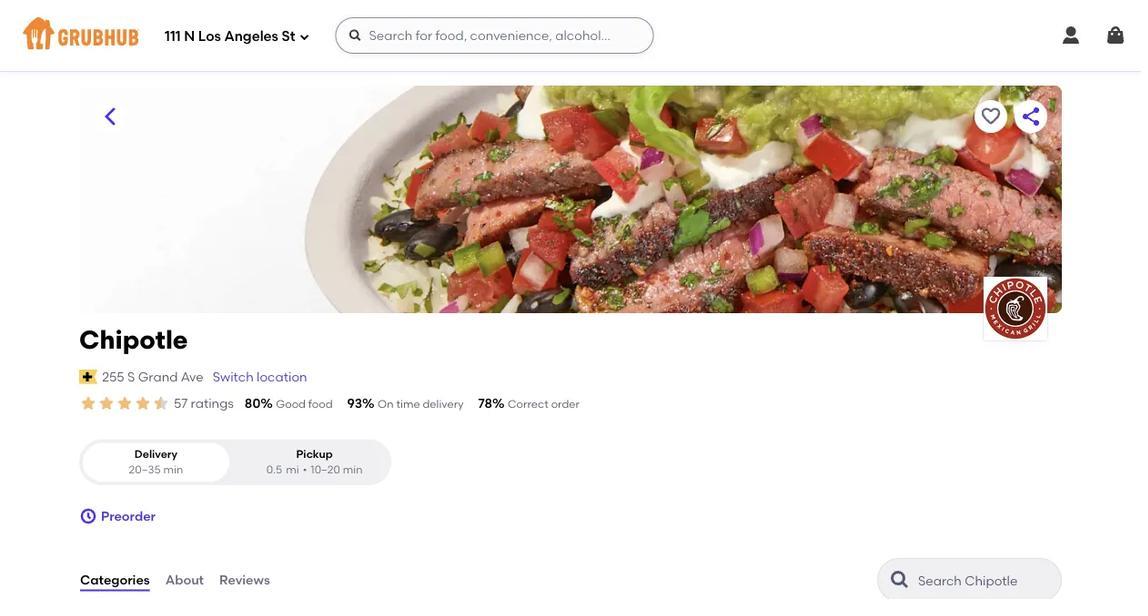 Task type: describe. For each thing, give the bounding box(es) containing it.
chipotle logo image
[[984, 277, 1048, 340]]

time
[[396, 397, 420, 411]]

delivery
[[423, 397, 464, 411]]

Search for food, convenience, alcohol... search field
[[335, 17, 654, 54]]

about
[[165, 572, 204, 588]]

location
[[257, 369, 307, 384]]

ave
[[181, 369, 204, 384]]

•
[[303, 463, 307, 476]]

on time delivery
[[378, 397, 464, 411]]

svg image
[[1105, 25, 1127, 46]]

search icon image
[[889, 569, 911, 591]]

switch
[[213, 369, 254, 384]]

pickup
[[296, 447, 333, 460]]

78
[[478, 396, 493, 411]]

about button
[[164, 547, 205, 599]]

s
[[128, 369, 135, 384]]

order
[[551, 397, 580, 411]]

111 n los angeles st
[[165, 28, 295, 45]]

correct
[[508, 397, 549, 411]]

mi
[[286, 463, 299, 476]]

correct order
[[508, 397, 580, 411]]

st
[[282, 28, 295, 45]]

on
[[378, 397, 394, 411]]

0.5
[[266, 463, 282, 476]]

255
[[102, 369, 124, 384]]

20–35
[[129, 463, 161, 476]]

preorder
[[101, 508, 156, 524]]

save this restaurant image
[[980, 106, 1002, 127]]

good
[[276, 397, 306, 411]]

Search Chipotle search field
[[917, 572, 1056, 589]]

categories
[[80, 572, 150, 588]]

reviews
[[219, 572, 270, 588]]

255 s grand ave button
[[101, 367, 205, 387]]

80
[[245, 396, 261, 411]]



Task type: locate. For each thing, give the bounding box(es) containing it.
ratings
[[191, 396, 234, 411]]

subscription pass image
[[79, 369, 98, 384]]

chipotle
[[79, 325, 188, 355]]

preorder button
[[79, 500, 156, 533]]

min right the '10–20'
[[343, 463, 363, 476]]

min
[[163, 463, 183, 476], [343, 463, 363, 476]]

1 horizontal spatial min
[[343, 463, 363, 476]]

delivery
[[134, 447, 178, 460]]

57 ratings
[[174, 396, 234, 411]]

delivery 20–35 min
[[129, 447, 183, 476]]

good food
[[276, 397, 333, 411]]

255 s grand ave
[[102, 369, 204, 384]]

10–20
[[311, 463, 340, 476]]

save this restaurant button
[[975, 100, 1008, 133]]

option group containing delivery 20–35 min
[[79, 439, 391, 485]]

switch location
[[213, 369, 307, 384]]

2 min from the left
[[343, 463, 363, 476]]

111
[[165, 28, 181, 45]]

reviews button
[[219, 547, 271, 599]]

main navigation navigation
[[0, 0, 1142, 71]]

categories button
[[79, 547, 151, 599]]

n
[[184, 28, 195, 45]]

svg image inside preorder button
[[79, 507, 97, 525]]

93
[[347, 396, 362, 411]]

pickup 0.5 mi • 10–20 min
[[266, 447, 363, 476]]

min inside pickup 0.5 mi • 10–20 min
[[343, 463, 363, 476]]

min inside delivery 20–35 min
[[163, 463, 183, 476]]

los
[[198, 28, 221, 45]]

switch location button
[[212, 367, 308, 387]]

57
[[174, 396, 188, 411]]

1 min from the left
[[163, 463, 183, 476]]

grand
[[138, 369, 178, 384]]

svg image
[[1061, 25, 1082, 46], [348, 28, 363, 43], [299, 31, 310, 42], [79, 507, 97, 525]]

angeles
[[224, 28, 279, 45]]

min down delivery
[[163, 463, 183, 476]]

share icon image
[[1021, 106, 1042, 127]]

caret left icon image
[[99, 106, 121, 127]]

star icon image
[[79, 394, 97, 412], [97, 394, 116, 412], [116, 394, 134, 412], [134, 394, 152, 412], [152, 394, 170, 412], [152, 394, 170, 412]]

option group
[[79, 439, 391, 485]]

food
[[309, 397, 333, 411]]

0 horizontal spatial min
[[163, 463, 183, 476]]



Task type: vqa. For each thing, say whether or not it's contained in the screenshot.
First Name 'Text Box'
no



